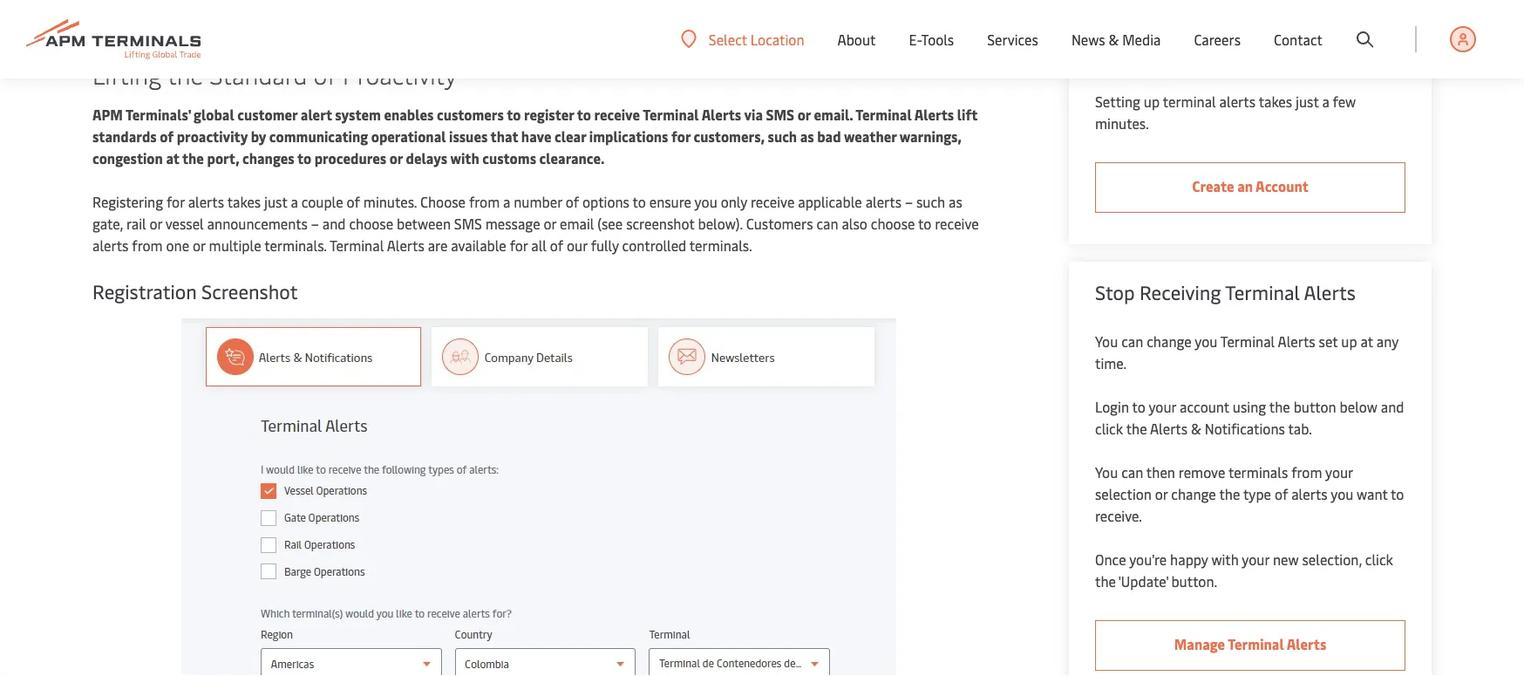 Task type: vqa. For each thing, say whether or not it's contained in the screenshot.
Contact dropdown button
yes



Task type: locate. For each thing, give the bounding box(es) containing it.
select location button
[[681, 29, 805, 49]]

number
[[514, 192, 562, 211]]

minutes. up the between
[[364, 192, 417, 211]]

1 horizontal spatial sms
[[766, 105, 795, 124]]

at right "congestion"
[[166, 149, 179, 167]]

can down applicable
[[817, 214, 839, 233]]

and inside login to your account using the button below and click the alerts & notifications tab.
[[1382, 397, 1405, 416]]

terminal alerts subscription image
[[181, 318, 897, 676]]

or down the operational
[[390, 149, 403, 167]]

2 vertical spatial your
[[1243, 550, 1270, 569]]

you up selection
[[1096, 463, 1119, 482]]

alerts left set
[[1279, 332, 1316, 351]]

terminals. down announcements at the left of page
[[264, 236, 327, 255]]

0 horizontal spatial your
[[1149, 397, 1177, 416]]

1 vertical spatial such
[[917, 192, 946, 211]]

choose left the between
[[349, 214, 394, 233]]

the left type
[[1220, 485, 1241, 503]]

terminals
[[1229, 463, 1289, 482]]

1 vertical spatial takes
[[227, 192, 261, 211]]

0 vertical spatial just
[[1296, 92, 1319, 111]]

click inside once you're happy with your new selection, click the 'update' button.
[[1366, 550, 1394, 569]]

setting up terminal alerts takes just a few minutes.
[[1096, 92, 1357, 133]]

0 vertical spatial &
[[1109, 30, 1120, 49]]

enables
[[384, 105, 434, 124]]

2 horizontal spatial your
[[1326, 463, 1354, 482]]

1 vertical spatial you
[[1195, 332, 1218, 351]]

alerts down 'account'
[[1151, 419, 1188, 438]]

the inside apm terminals' global customer alert system enables customers to register to receive terminal alerts via sms or email. terminal alerts lift standards of proactivity by communicating operational issues that have clear implications for customers, such as bad weather warnings, congestion at the port, changes to procedures or delays with customs clearance.
[[182, 149, 204, 167]]

your down below
[[1326, 463, 1354, 482]]

stop
[[1096, 279, 1135, 305]]

implications
[[590, 127, 669, 146]]

sms inside "registering for alerts takes just a couple of minutes. choose from a number of options to ensure you only receive applicable alerts – such as gate, rail or vessel announcements – and choose between sms message or email (see screenshot below). customers can also choose to receive alerts from one or multiple terminals. terminal alerts are available for all of our fully controlled terminals."
[[454, 214, 482, 233]]

2 horizontal spatial a
[[1323, 92, 1330, 111]]

1 horizontal spatial at
[[1361, 332, 1374, 351]]

0 horizontal spatial takes
[[227, 192, 261, 211]]

2 horizontal spatial from
[[1292, 463, 1323, 482]]

terminal down couple
[[330, 236, 384, 255]]

sms
[[766, 105, 795, 124], [454, 214, 482, 233]]

the down proactivity
[[182, 149, 204, 167]]

2 vertical spatial you
[[1331, 485, 1354, 503]]

account
[[1180, 397, 1230, 416]]

login to your account using the button below and click the alerts & notifications tab.
[[1096, 397, 1405, 438]]

screenshot
[[626, 214, 695, 233]]

takes up announcements at the left of page
[[227, 192, 261, 211]]

happy
[[1171, 550, 1209, 569]]

and
[[323, 214, 346, 233], [1382, 397, 1405, 416]]

from
[[469, 192, 500, 211], [132, 236, 163, 255], [1292, 463, 1323, 482]]

clear
[[555, 127, 586, 146]]

applicable
[[798, 192, 863, 211]]

0 vertical spatial as
[[801, 127, 814, 146]]

1 choose from the left
[[349, 214, 394, 233]]

that
[[491, 127, 518, 146]]

0 vertical spatial change
[[1147, 332, 1192, 351]]

from down "tab."
[[1292, 463, 1323, 482]]

alerts down new at the bottom of the page
[[1287, 635, 1327, 653]]

to right login
[[1133, 397, 1146, 416]]

0 horizontal spatial click
[[1096, 419, 1124, 438]]

for left "customers,"
[[672, 127, 691, 146]]

1 vertical spatial with
[[1212, 550, 1239, 569]]

0 horizontal spatial up
[[1144, 92, 1160, 111]]

or up all
[[544, 214, 557, 233]]

or right rail
[[150, 214, 162, 233]]

or right one
[[193, 236, 206, 255]]

can inside you can then remove terminals from your selection or change the type of alerts you want to receive.
[[1122, 463, 1144, 482]]

communicating
[[269, 127, 368, 146]]

a up message
[[503, 192, 511, 211]]

0 horizontal spatial from
[[132, 236, 163, 255]]

click inside login to your account using the button below and click the alerts & notifications tab.
[[1096, 419, 1124, 438]]

2 terminals. from the left
[[690, 236, 753, 255]]

terminal up the you can change you terminal alerts set up at any time.
[[1226, 279, 1301, 305]]

couple
[[302, 192, 343, 211]]

alerts inside you can then remove terminals from your selection or change the type of alerts you want to receive.
[[1292, 485, 1328, 503]]

0 horizontal spatial you
[[695, 192, 718, 211]]

the down once at the right bottom
[[1096, 572, 1117, 591]]

new
[[1274, 550, 1299, 569]]

2 vertical spatial from
[[1292, 463, 1323, 482]]

just left few
[[1296, 92, 1319, 111]]

can for you can change you terminal alerts set up at any time.
[[1122, 332, 1144, 351]]

controlled
[[622, 236, 687, 255]]

alerts inside "registering for alerts takes just a couple of minutes. choose from a number of options to ensure you only receive applicable alerts – such as gate, rail or vessel announcements – and choose between sms message or email (see screenshot below). customers can also choose to receive alerts from one or multiple terminals. terminal alerts are available for all of our fully controlled terminals."
[[387, 236, 425, 255]]

to
[[507, 105, 521, 124], [577, 105, 591, 124], [297, 149, 312, 167], [633, 192, 646, 211], [919, 214, 932, 233], [1133, 397, 1146, 416], [1391, 485, 1405, 503]]

from down rail
[[132, 236, 163, 255]]

sms right via
[[766, 105, 795, 124]]

takes
[[1259, 92, 1293, 111], [227, 192, 261, 211]]

0 vertical spatial your
[[1149, 397, 1177, 416]]

contact button
[[1275, 0, 1323, 79]]

media
[[1123, 30, 1161, 49]]

0 horizontal spatial choose
[[349, 214, 394, 233]]

change down the receiving
[[1147, 332, 1192, 351]]

the inside once you're happy with your new selection, click the 'update' button.
[[1096, 572, 1117, 591]]

you inside the you can change you terminal alerts set up at any time.
[[1195, 332, 1218, 351]]

1 horizontal spatial terminals.
[[690, 236, 753, 255]]

1 vertical spatial up
[[1342, 332, 1358, 351]]

1 horizontal spatial such
[[917, 192, 946, 211]]

0 vertical spatial such
[[768, 127, 797, 146]]

as inside apm terminals' global customer alert system enables customers to register to receive terminal alerts via sms or email. terminal alerts lift standards of proactivity by communicating operational issues that have clear implications for customers, such as bad weather warnings, congestion at the port, changes to procedures or delays with customs clearance.
[[801, 127, 814, 146]]

with right happy
[[1212, 550, 1239, 569]]

1 horizontal spatial choose
[[871, 214, 915, 233]]

can for you can then remove terminals from your selection or change the type of alerts you want to receive.
[[1122, 463, 1144, 482]]

minutes.
[[1096, 114, 1150, 133], [364, 192, 417, 211]]

1 vertical spatial your
[[1326, 463, 1354, 482]]

alerts right terminal
[[1220, 92, 1256, 111]]

takes down contact dropdown button
[[1259, 92, 1293, 111]]

you can then remove terminals from your selection or change the type of alerts you want to receive.
[[1096, 463, 1405, 525]]

alerts up "customers,"
[[702, 105, 742, 124]]

change inside you can then remove terminals from your selection or change the type of alerts you want to receive.
[[1172, 485, 1217, 503]]

up
[[1144, 92, 1160, 111], [1342, 332, 1358, 351]]

such
[[768, 127, 797, 146], [917, 192, 946, 211]]

alerts right type
[[1292, 485, 1328, 503]]

a left couple
[[291, 192, 298, 211]]

fully
[[591, 236, 619, 255]]

– down couple
[[311, 214, 319, 233]]

1 vertical spatial receive
[[751, 192, 795, 211]]

1 horizontal spatial –
[[905, 192, 913, 211]]

2 you from the top
[[1096, 463, 1119, 482]]

1 vertical spatial just
[[264, 192, 287, 211]]

1 horizontal spatial from
[[469, 192, 500, 211]]

to right also
[[919, 214, 932, 233]]

1 horizontal spatial just
[[1296, 92, 1319, 111]]

your left new at the bottom of the page
[[1243, 550, 1270, 569]]

apm terminals' global customer alert system enables customers to register to receive terminal alerts via sms or email. terminal alerts lift standards of proactivity by communicating operational issues that have clear implications for customers, such as bad weather warnings, congestion at the port, changes to procedures or delays with customs clearance.
[[92, 105, 978, 167]]

1 vertical spatial &
[[1192, 419, 1202, 438]]

alerts
[[1278, 39, 1330, 65], [702, 105, 742, 124], [915, 105, 955, 124], [387, 236, 425, 255], [1305, 279, 1356, 305], [1279, 332, 1316, 351], [1151, 419, 1188, 438], [1287, 635, 1327, 653]]

at inside apm terminals' global customer alert system enables customers to register to receive terminal alerts via sms or email. terminal alerts lift standards of proactivity by communicating operational issues that have clear implications for customers, such as bad weather warnings, congestion at the port, changes to procedures or delays with customs clearance.
[[166, 149, 179, 167]]

as down warnings,
[[949, 192, 963, 211]]

minutes. inside "registering for alerts takes just a couple of minutes. choose from a number of options to ensure you only receive applicable alerts – such as gate, rail or vessel announcements – and choose between sms message or email (see screenshot below). customers can also choose to receive alerts from one or multiple terminals. terminal alerts are available for all of our fully controlled terminals."
[[364, 192, 417, 211]]

0 horizontal spatial such
[[768, 127, 797, 146]]

1 horizontal spatial you
[[1195, 332, 1218, 351]]

&
[[1109, 30, 1120, 49], [1192, 419, 1202, 438]]

a
[[1323, 92, 1330, 111], [291, 192, 298, 211], [503, 192, 511, 211]]

1 horizontal spatial takes
[[1259, 92, 1293, 111]]

0 horizontal spatial at
[[166, 149, 179, 167]]

0 vertical spatial can
[[817, 214, 839, 233]]

a inside setting up terminal alerts takes just a few minutes.
[[1323, 92, 1330, 111]]

2 vertical spatial can
[[1122, 463, 1144, 482]]

1 vertical spatial minutes.
[[364, 192, 417, 211]]

& down 'account'
[[1192, 419, 1202, 438]]

manage terminal alerts
[[1175, 635, 1327, 653]]

0 horizontal spatial &
[[1109, 30, 1120, 49]]

takes inside setting up terminal alerts takes just a few minutes.
[[1259, 92, 1293, 111]]

your left 'account'
[[1149, 397, 1177, 416]]

0 horizontal spatial just
[[264, 192, 287, 211]]

options
[[583, 192, 630, 211]]

2 horizontal spatial you
[[1331, 485, 1354, 503]]

1 vertical spatial change
[[1172, 485, 1217, 503]]

terminal up implications
[[643, 105, 699, 124]]

you up time.
[[1096, 332, 1119, 351]]

up right set
[[1342, 332, 1358, 351]]

as left bad
[[801, 127, 814, 146]]

or down then
[[1156, 485, 1168, 503]]

0 vertical spatial and
[[323, 214, 346, 233]]

click down login
[[1096, 419, 1124, 438]]

0 vertical spatial –
[[905, 192, 913, 211]]

your inside you can then remove terminals from your selection or change the type of alerts you want to receive.
[[1326, 463, 1354, 482]]

& right news
[[1109, 30, 1120, 49]]

terminal
[[1200, 39, 1274, 65], [643, 105, 699, 124], [856, 105, 912, 124], [330, 236, 384, 255], [1226, 279, 1301, 305], [1221, 332, 1276, 351], [1228, 635, 1285, 653]]

alert
[[301, 105, 332, 124]]

e-tools
[[909, 30, 955, 49]]

alerts down the between
[[387, 236, 425, 255]]

rail
[[126, 214, 146, 233]]

0 horizontal spatial with
[[451, 149, 480, 167]]

–
[[905, 192, 913, 211], [311, 214, 319, 233]]

and right below
[[1382, 397, 1405, 416]]

choose right also
[[871, 214, 915, 233]]

news & media button
[[1072, 0, 1161, 79]]

and down couple
[[323, 214, 346, 233]]

just inside "registering for alerts takes just a couple of minutes. choose from a number of options to ensure you only receive applicable alerts – such as gate, rail or vessel announcements – and choose between sms message or email (see screenshot below). customers can also choose to receive alerts from one or multiple terminals. terminal alerts are available for all of our fully controlled terminals."
[[264, 192, 287, 211]]

your
[[1149, 397, 1177, 416], [1326, 463, 1354, 482], [1243, 550, 1270, 569]]

1 horizontal spatial your
[[1243, 550, 1270, 569]]

1 you from the top
[[1096, 332, 1119, 351]]

1 horizontal spatial with
[[1212, 550, 1239, 569]]

can inside the you can change you terminal alerts set up at any time.
[[1122, 332, 1144, 351]]

0 vertical spatial at
[[166, 149, 179, 167]]

(see
[[598, 214, 623, 233]]

1 vertical spatial sms
[[454, 214, 482, 233]]

1 vertical spatial as
[[949, 192, 963, 211]]

alerts up set
[[1305, 279, 1356, 305]]

bad
[[818, 127, 841, 146]]

1 vertical spatial and
[[1382, 397, 1405, 416]]

0 vertical spatial sms
[[766, 105, 795, 124]]

available
[[451, 236, 507, 255]]

receiving
[[1140, 279, 1222, 305]]

registering
[[92, 192, 163, 211]]

lift
[[958, 105, 978, 124]]

just up announcements at the left of page
[[264, 192, 287, 211]]

from inside you can then remove terminals from your selection or change the type of alerts you want to receive.
[[1292, 463, 1323, 482]]

terminal
[[1163, 92, 1217, 111]]

of right type
[[1275, 485, 1289, 503]]

0 vertical spatial takes
[[1259, 92, 1293, 111]]

from up message
[[469, 192, 500, 211]]

are
[[428, 236, 448, 255]]

for up 'vessel'
[[167, 192, 185, 211]]

your inside once you're happy with your new selection, click the 'update' button.
[[1243, 550, 1270, 569]]

1 horizontal spatial receive
[[751, 192, 795, 211]]

0 horizontal spatial terminals.
[[264, 236, 327, 255]]

you left want
[[1331, 485, 1354, 503]]

vessel
[[166, 214, 204, 233]]

1 horizontal spatial minutes.
[[1096, 114, 1150, 133]]

change inside the you can change you terminal alerts set up at any time.
[[1147, 332, 1192, 351]]

0 vertical spatial you
[[695, 192, 718, 211]]

terminal up weather on the right of page
[[856, 105, 912, 124]]

standards
[[92, 127, 157, 146]]

0 horizontal spatial and
[[323, 214, 346, 233]]

0 horizontal spatial receive
[[594, 105, 640, 124]]

0 vertical spatial receive
[[594, 105, 640, 124]]

customs
[[483, 149, 537, 167]]

minutes. down setting
[[1096, 114, 1150, 133]]

1 vertical spatial can
[[1122, 332, 1144, 351]]

sms up available
[[454, 214, 482, 233]]

about button
[[838, 0, 876, 79]]

choose
[[349, 214, 394, 233], [871, 214, 915, 233]]

can up selection
[[1122, 463, 1144, 482]]

0 vertical spatial minutes.
[[1096, 114, 1150, 133]]

2 horizontal spatial receive
[[935, 214, 979, 233]]

you down stop receiving terminal alerts
[[1195, 332, 1218, 351]]

by
[[251, 127, 266, 146]]

click
[[1096, 419, 1124, 438], [1366, 550, 1394, 569]]

0 vertical spatial with
[[451, 149, 480, 167]]

alerts up 'vessel'
[[188, 192, 224, 211]]

0 horizontal spatial as
[[801, 127, 814, 146]]

& inside dropdown button
[[1109, 30, 1120, 49]]

you inside you can then remove terminals from your selection or change the type of alerts you want to receive.
[[1096, 463, 1119, 482]]

1 horizontal spatial &
[[1192, 419, 1202, 438]]

1 horizontal spatial up
[[1342, 332, 1358, 351]]

email.
[[814, 105, 853, 124]]

any
[[1377, 332, 1399, 351]]

the up terminals'
[[168, 57, 203, 90]]

just inside setting up terminal alerts takes just a few minutes.
[[1296, 92, 1319, 111]]

terminal down stop receiving terminal alerts
[[1221, 332, 1276, 351]]

0 vertical spatial you
[[1096, 332, 1119, 351]]

alerts right careers
[[1278, 39, 1330, 65]]

alerts inside login to your account using the button below and click the alerts & notifications tab.
[[1151, 419, 1188, 438]]

to right want
[[1391, 485, 1405, 503]]

between
[[397, 214, 451, 233]]

up right setting
[[1144, 92, 1160, 111]]

issues
[[449, 127, 488, 146]]

0 horizontal spatial sms
[[454, 214, 482, 233]]

– down warnings,
[[905, 192, 913, 211]]

you're
[[1130, 550, 1167, 569]]

careers button
[[1195, 0, 1241, 79]]

1 horizontal spatial and
[[1382, 397, 1405, 416]]

operational
[[371, 127, 446, 146]]

minutes. inside setting up terminal alerts takes just a few minutes.
[[1096, 114, 1150, 133]]

such left bad
[[768, 127, 797, 146]]

of down terminals'
[[160, 127, 174, 146]]

with down issues
[[451, 149, 480, 167]]

below).
[[698, 214, 743, 233]]

once you're happy with your new selection, click the 'update' button.
[[1096, 550, 1394, 591]]

terminals. down below). at the left
[[690, 236, 753, 255]]

alerts down gate,
[[92, 236, 129, 255]]

can up time.
[[1122, 332, 1144, 351]]

1 vertical spatial from
[[132, 236, 163, 255]]

& inside login to your account using the button below and click the alerts & notifications tab.
[[1192, 419, 1202, 438]]

lifting the standard of proactivity
[[92, 57, 457, 90]]

takes inside "registering for alerts takes just a couple of minutes. choose from a number of options to ensure you only receive applicable alerts – such as gate, rail or vessel announcements – and choose between sms message or email (see screenshot below). customers can also choose to receive alerts from one or multiple terminals. terminal alerts are available for all of our fully controlled terminals."
[[227, 192, 261, 211]]

1 vertical spatial you
[[1096, 463, 1119, 482]]

0 vertical spatial up
[[1144, 92, 1160, 111]]

alerts inside the you can change you terminal alerts set up at any time.
[[1279, 332, 1316, 351]]

you for you can then remove terminals from your selection or change the type of alerts you want to receive.
[[1096, 463, 1119, 482]]

1 vertical spatial at
[[1361, 332, 1374, 351]]

at left any
[[1361, 332, 1374, 351]]

to up that
[[507, 105, 521, 124]]

terminal inside "registering for alerts takes just a couple of minutes. choose from a number of options to ensure you only receive applicable alerts – such as gate, rail or vessel announcements – and choose between sms message or email (see screenshot below). customers can also choose to receive alerts from one or multiple terminals. terminal alerts are available for all of our fully controlled terminals."
[[330, 236, 384, 255]]

0 horizontal spatial minutes.
[[364, 192, 417, 211]]

you for you can change you terminal alerts set up at any time.
[[1096, 332, 1119, 351]]

to inside you can then remove terminals from your selection or change the type of alerts you want to receive.
[[1391, 485, 1405, 503]]

click right selection,
[[1366, 550, 1394, 569]]

a left few
[[1323, 92, 1330, 111]]

you inside the you can change you terminal alerts set up at any time.
[[1096, 332, 1119, 351]]

1 horizontal spatial click
[[1366, 550, 1394, 569]]

you up below). at the left
[[695, 192, 718, 211]]

of inside apm terminals' global customer alert system enables customers to register to receive terminal alerts via sms or email. terminal alerts lift standards of proactivity by communicating operational issues that have clear implications for customers, such as bad weather warnings, congestion at the port, changes to procedures or delays with customs clearance.
[[160, 127, 174, 146]]

0 vertical spatial click
[[1096, 419, 1124, 438]]

change down remove
[[1172, 485, 1217, 503]]

such down warnings,
[[917, 192, 946, 211]]

1 vertical spatial click
[[1366, 550, 1394, 569]]

at inside the you can change you terminal alerts set up at any time.
[[1361, 332, 1374, 351]]

1 horizontal spatial as
[[949, 192, 963, 211]]

stop receiving terminal alerts
[[1096, 279, 1356, 305]]

you inside "registering for alerts takes just a couple of minutes. choose from a number of options to ensure you only receive applicable alerts – such as gate, rail or vessel announcements – and choose between sms message or email (see screenshot below). customers can also choose to receive alerts from one or multiple terminals. terminal alerts are available for all of our fully controlled terminals."
[[695, 192, 718, 211]]

0 horizontal spatial –
[[311, 214, 319, 233]]



Task type: describe. For each thing, give the bounding box(es) containing it.
sms inside apm terminals' global customer alert system enables customers to register to receive terminal alerts via sms or email. terminal alerts lift standards of proactivity by communicating operational issues that have clear implications for customers, such as bad weather warnings, congestion at the port, changes to procedures or delays with customs clearance.
[[766, 105, 795, 124]]

for right media
[[1171, 39, 1196, 65]]

only
[[721, 192, 748, 211]]

careers
[[1195, 30, 1241, 49]]

'update'
[[1119, 572, 1169, 591]]

customer
[[237, 105, 298, 124]]

of right couple
[[347, 192, 360, 211]]

standard
[[210, 57, 307, 90]]

port,
[[207, 149, 239, 167]]

screenshot
[[202, 278, 298, 304]]

ensure
[[650, 192, 692, 211]]

such inside apm terminals' global customer alert system enables customers to register to receive terminal alerts via sms or email. terminal alerts lift standards of proactivity by communicating operational issues that have clear implications for customers, such as bad weather warnings, congestion at the port, changes to procedures or delays with customs clearance.
[[768, 127, 797, 146]]

receive.
[[1096, 506, 1143, 525]]

remove
[[1179, 463, 1226, 482]]

up inside the you can change you terminal alerts set up at any time.
[[1342, 332, 1358, 351]]

2 vertical spatial receive
[[935, 214, 979, 233]]

for left all
[[510, 236, 528, 255]]

with inside once you're happy with your new selection, click the 'update' button.
[[1212, 550, 1239, 569]]

type
[[1244, 485, 1272, 503]]

once
[[1096, 550, 1127, 569]]

select
[[709, 30, 748, 48]]

your inside login to your account using the button below and click the alerts & notifications tab.
[[1149, 397, 1177, 416]]

create an account link
[[1096, 162, 1406, 213]]

such inside "registering for alerts takes just a couple of minutes. choose from a number of options to ensure you only receive applicable alerts – such as gate, rail or vessel announcements – and choose between sms message or email (see screenshot below). customers can also choose to receive alerts from one or multiple terminals. terminal alerts are available for all of our fully controlled terminals."
[[917, 192, 946, 211]]

the up "tab."
[[1270, 397, 1291, 416]]

also
[[842, 214, 868, 233]]

want
[[1357, 485, 1388, 503]]

about
[[838, 30, 876, 49]]

e-tools button
[[909, 0, 955, 79]]

of up alert
[[314, 57, 337, 90]]

customers
[[746, 214, 814, 233]]

can inside "registering for alerts takes just a couple of minutes. choose from a number of options to ensure you only receive applicable alerts – such as gate, rail or vessel announcements – and choose between sms message or email (see screenshot below). customers can also choose to receive alerts from one or multiple terminals. terminal alerts are available for all of our fully controlled terminals."
[[817, 214, 839, 233]]

manage
[[1175, 635, 1226, 653]]

services
[[988, 30, 1039, 49]]

register for terminal alerts
[[1096, 39, 1330, 65]]

services button
[[988, 0, 1039, 79]]

0 horizontal spatial a
[[291, 192, 298, 211]]

customers,
[[694, 127, 765, 146]]

our
[[567, 236, 588, 255]]

alerts inside setting up terminal alerts takes just a few minutes.
[[1220, 92, 1256, 111]]

email
[[560, 214, 594, 233]]

alerts up also
[[866, 192, 902, 211]]

proactivity
[[343, 57, 457, 90]]

of up email
[[566, 192, 579, 211]]

2 choose from the left
[[871, 214, 915, 233]]

the down login
[[1127, 419, 1148, 438]]

customers
[[437, 105, 504, 124]]

registration
[[92, 278, 197, 304]]

for inside apm terminals' global customer alert system enables customers to register to receive terminal alerts via sms or email. terminal alerts lift standards of proactivity by communicating operational issues that have clear implications for customers, such as bad weather warnings, congestion at the port, changes to procedures or delays with customs clearance.
[[672, 127, 691, 146]]

delays
[[406, 149, 448, 167]]

register
[[1096, 39, 1166, 65]]

of right all
[[550, 236, 564, 255]]

below
[[1340, 397, 1378, 416]]

you can change you terminal alerts set up at any time.
[[1096, 332, 1399, 372]]

create an account
[[1193, 177, 1309, 195]]

login
[[1096, 397, 1130, 416]]

selection
[[1096, 485, 1152, 503]]

1 horizontal spatial a
[[503, 192, 511, 211]]

register
[[524, 105, 574, 124]]

the inside you can then remove terminals from your selection or change the type of alerts you want to receive.
[[1220, 485, 1241, 503]]

news & media
[[1072, 30, 1161, 49]]

an
[[1238, 177, 1254, 195]]

system
[[335, 105, 381, 124]]

registration screenshot
[[92, 278, 298, 304]]

to inside login to your account using the button below and click the alerts & notifications tab.
[[1133, 397, 1146, 416]]

receive inside apm terminals' global customer alert system enables customers to register to receive terminal alerts via sms or email. terminal alerts lift standards of proactivity by communicating operational issues that have clear implications for customers, such as bad weather warnings, congestion at the port, changes to procedures or delays with customs clearance.
[[594, 105, 640, 124]]

1 vertical spatial –
[[311, 214, 319, 233]]

as inside "registering for alerts takes just a couple of minutes. choose from a number of options to ensure you only receive applicable alerts – such as gate, rail or vessel announcements – and choose between sms message or email (see screenshot below). customers can also choose to receive alerts from one or multiple terminals. terminal alerts are available for all of our fully controlled terminals."
[[949, 192, 963, 211]]

gate,
[[92, 214, 123, 233]]

setting
[[1096, 92, 1141, 111]]

create
[[1193, 177, 1235, 195]]

to up 'clear'
[[577, 105, 591, 124]]

up inside setting up terminal alerts takes just a few minutes.
[[1144, 92, 1160, 111]]

proactivity
[[177, 127, 248, 146]]

to up 'screenshot'
[[633, 192, 646, 211]]

terminal up setting up terminal alerts takes just a few minutes.
[[1200, 39, 1274, 65]]

message
[[486, 214, 540, 233]]

selection,
[[1303, 550, 1363, 569]]

using
[[1233, 397, 1267, 416]]

lifting
[[92, 57, 162, 90]]

manage terminal alerts link
[[1096, 620, 1406, 671]]

button
[[1294, 397, 1337, 416]]

1 terminals. from the left
[[264, 236, 327, 255]]

congestion
[[92, 149, 163, 167]]

to down communicating
[[297, 149, 312, 167]]

one
[[166, 236, 189, 255]]

0 vertical spatial from
[[469, 192, 500, 211]]

or inside you can then remove terminals from your selection or change the type of alerts you want to receive.
[[1156, 485, 1168, 503]]

apm
[[92, 105, 123, 124]]

or left 'email.'
[[798, 105, 811, 124]]

terminal right manage
[[1228, 635, 1285, 653]]

announcements
[[207, 214, 308, 233]]

few
[[1334, 92, 1357, 111]]

and inside "registering for alerts takes just a couple of minutes. choose from a number of options to ensure you only receive applicable alerts – such as gate, rail or vessel announcements – and choose between sms message or email (see screenshot below). customers can also choose to receive alerts from one or multiple terminals. terminal alerts are available for all of our fully controlled terminals."
[[323, 214, 346, 233]]

then
[[1147, 463, 1176, 482]]

multiple
[[209, 236, 261, 255]]

alerts up warnings,
[[915, 105, 955, 124]]

news
[[1072, 30, 1106, 49]]

terminal inside the you can change you terminal alerts set up at any time.
[[1221, 332, 1276, 351]]

of inside you can then remove terminals from your selection or change the type of alerts you want to receive.
[[1275, 485, 1289, 503]]

you inside you can then remove terminals from your selection or change the type of alerts you want to receive.
[[1331, 485, 1354, 503]]

clearance.
[[540, 149, 604, 167]]

select location
[[709, 30, 805, 48]]

tab.
[[1289, 419, 1313, 438]]

registering for alerts takes just a couple of minutes. choose from a number of options to ensure you only receive applicable alerts – such as gate, rail or vessel announcements – and choose between sms message or email (see screenshot below). customers can also choose to receive alerts from one or multiple terminals. terminal alerts are available for all of our fully controlled terminals.
[[92, 192, 979, 255]]

with inside apm terminals' global customer alert system enables customers to register to receive terminal alerts via sms or email. terminal alerts lift standards of proactivity by communicating operational issues that have clear implications for customers, such as bad weather warnings, congestion at the port, changes to procedures or delays with customs clearance.
[[451, 149, 480, 167]]

global
[[194, 105, 234, 124]]

minutes. for takes
[[364, 192, 417, 211]]

account
[[1256, 177, 1309, 195]]

time.
[[1096, 354, 1127, 372]]

terminals'
[[126, 105, 191, 124]]

warnings,
[[900, 127, 962, 146]]

minutes. for alerts
[[1096, 114, 1150, 133]]



